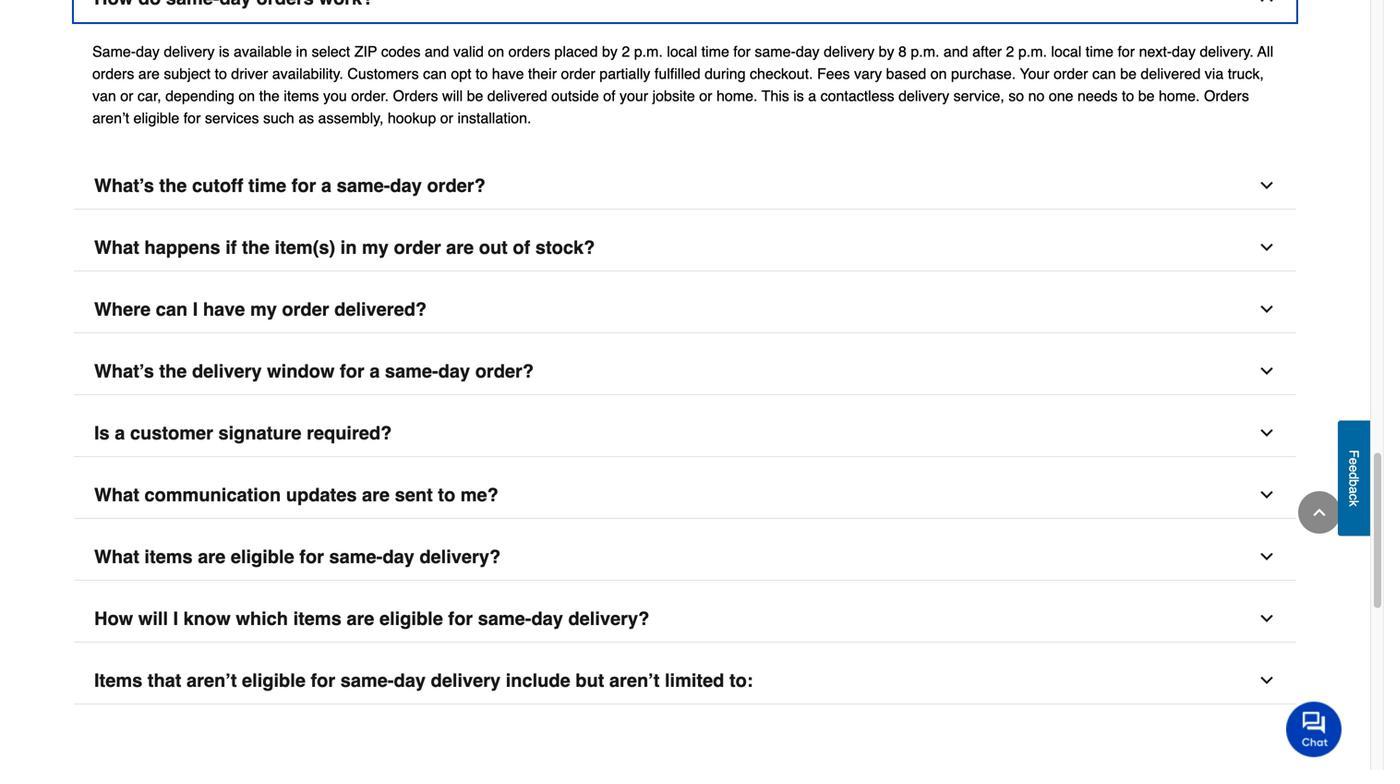 Task type: locate. For each thing, give the bounding box(es) containing it.
1 horizontal spatial local
[[1052, 43, 1082, 60]]

orders up hookup
[[393, 87, 438, 105]]

be
[[1121, 65, 1137, 82], [467, 87, 484, 105], [1139, 87, 1155, 105]]

are inside what communication updates are sent to me? button
[[362, 485, 390, 506]]

chevron down image for stock?
[[1258, 239, 1277, 257]]

same- down delivered?
[[385, 361, 439, 382]]

3 what from the top
[[94, 547, 139, 568]]

p.m. up your at the top
[[1019, 43, 1048, 60]]

delivery left include
[[431, 670, 501, 692]]

can right where
[[156, 299, 188, 320]]

chevron down image
[[1258, 300, 1277, 319], [1258, 362, 1277, 381], [1258, 424, 1277, 443], [1258, 486, 1277, 505], [1258, 548, 1277, 566], [1258, 672, 1277, 690]]

same- up include
[[478, 609, 532, 630]]

2 chevron down image from the top
[[1258, 362, 1277, 381]]

chevron down image inside what happens if the item(s) in my order are out of stock? button
[[1258, 239, 1277, 257]]

select
[[312, 43, 350, 60]]

be left "via"
[[1121, 65, 1137, 82]]

are down what items are eligible for same-day delivery?
[[347, 609, 375, 630]]

delivered?
[[335, 299, 427, 320]]

1 chevron down image from the top
[[1258, 300, 1277, 319]]

1 horizontal spatial on
[[488, 43, 505, 60]]

day
[[136, 43, 160, 60], [796, 43, 820, 60], [1173, 43, 1196, 60], [390, 175, 422, 196], [439, 361, 470, 382], [383, 547, 415, 568], [532, 609, 563, 630], [394, 670, 426, 692]]

5 chevron down image from the top
[[1258, 548, 1277, 566]]

subject
[[164, 65, 211, 82]]

via
[[1205, 65, 1224, 82]]

to right needs
[[1123, 87, 1135, 105]]

0 vertical spatial orders
[[509, 43, 551, 60]]

0 horizontal spatial orders
[[393, 87, 438, 105]]

1 horizontal spatial is
[[794, 87, 805, 105]]

0 vertical spatial delivery?
[[420, 547, 501, 568]]

what up how
[[94, 547, 139, 568]]

time
[[702, 43, 730, 60], [1086, 43, 1114, 60], [249, 175, 287, 196]]

checkout.
[[750, 65, 814, 82]]

what down is
[[94, 485, 139, 506]]

orders
[[509, 43, 551, 60], [92, 65, 134, 82]]

1 horizontal spatial home.
[[1160, 87, 1201, 105]]

2 2 from the left
[[1007, 43, 1015, 60]]

p.m. right the 8
[[911, 43, 940, 60]]

0 vertical spatial is
[[219, 43, 230, 60]]

local
[[667, 43, 698, 60], [1052, 43, 1082, 60]]

be down opt
[[467, 87, 484, 105]]

my up delivered?
[[362, 237, 389, 258]]

e
[[1347, 458, 1362, 465], [1347, 465, 1362, 472]]

in inside same-day delivery is available in select zip codes and valid on orders placed by 2 p.m. local time for same-day delivery by 8 p.m. and after 2 p.m. local time for next-day delivery. all orders are subject to driver availability. customers can opt to have their order partially fulfilled during checkout. fees vary based on purchase. your order can be delivered via truck, van or car, depending on the items you order. orders will be delivered outside of your jobsite or home. this is a contactless delivery service, so no one needs to be home. orders aren't eligible for services such as assembly, hookup or installation.
[[296, 43, 308, 60]]

2 horizontal spatial on
[[931, 65, 947, 82]]

chevron down image inside what communication updates are sent to me? button
[[1258, 486, 1277, 505]]

1 horizontal spatial 2
[[1007, 43, 1015, 60]]

0 horizontal spatial local
[[667, 43, 698, 60]]

cutoff
[[192, 175, 243, 196]]

how
[[94, 609, 133, 630]]

aren't down van
[[92, 110, 129, 127]]

0 horizontal spatial in
[[296, 43, 308, 60]]

chevron down image inside the where can i have my order delivered? button
[[1258, 300, 1277, 319]]

are
[[138, 65, 160, 82], [446, 237, 474, 258], [362, 485, 390, 506], [198, 547, 226, 568], [347, 609, 375, 630]]

same- up checkout.
[[755, 43, 796, 60]]

chevron down image inside the items that aren't eligible for same-day delivery include but aren't limited to: button
[[1258, 672, 1277, 690]]

how will i know which items are eligible for same-day delivery? button
[[74, 596, 1297, 643]]

of inside button
[[513, 237, 531, 258]]

2 what from the top
[[94, 485, 139, 506]]

0 vertical spatial in
[[296, 43, 308, 60]]

0 horizontal spatial delivery?
[[420, 547, 501, 568]]

updates
[[286, 485, 357, 506]]

1 vertical spatial is
[[794, 87, 805, 105]]

truck,
[[1228, 65, 1265, 82]]

0 horizontal spatial can
[[156, 299, 188, 320]]

time up needs
[[1086, 43, 1114, 60]]

chevron down image inside is a customer signature required? button
[[1258, 424, 1277, 443]]

delivered down next-
[[1141, 65, 1201, 82]]

delivery? up but
[[569, 609, 650, 630]]

1 vertical spatial delivered
[[488, 87, 548, 105]]

delivered
[[1141, 65, 1201, 82], [488, 87, 548, 105]]

have down if
[[203, 299, 245, 320]]

same-
[[92, 43, 136, 60]]

0 horizontal spatial delivered
[[488, 87, 548, 105]]

are left sent
[[362, 485, 390, 506]]

1 orders from the left
[[393, 87, 438, 105]]

what's
[[94, 175, 154, 196], [94, 361, 154, 382]]

on
[[488, 43, 505, 60], [931, 65, 947, 82], [239, 87, 255, 105]]

order inside the where can i have my order delivered? button
[[282, 299, 329, 320]]

are inside the how will i know which items are eligible for same-day delivery? button
[[347, 609, 375, 630]]

assembly,
[[318, 110, 384, 127]]

1 vertical spatial have
[[203, 299, 245, 320]]

items up as at the top of page
[[284, 87, 319, 105]]

of right out
[[513, 237, 531, 258]]

one
[[1049, 87, 1074, 105]]

items
[[94, 670, 143, 692]]

a up what happens if the item(s) in my order are out of stock?
[[321, 175, 332, 196]]

delivery? inside the how will i know which items are eligible for same-day delivery? button
[[569, 609, 650, 630]]

as
[[299, 110, 314, 127]]

have inside same-day delivery is available in select zip codes and valid on orders placed by 2 p.m. local time for same-day delivery by 8 p.m. and after 2 p.m. local time for next-day delivery. all orders are subject to driver availability. customers can opt to have their order partially fulfilled during checkout. fees vary based on purchase. your order can be delivered via truck, van or car, depending on the items you order. orders will be delivered outside of your jobsite or home. this is a contactless delivery service, so no one needs to be home. orders aren't eligible for services such as assembly, hookup or installation.
[[492, 65, 524, 82]]

2 vertical spatial what
[[94, 547, 139, 568]]

a
[[809, 87, 817, 105], [321, 175, 332, 196], [370, 361, 380, 382], [115, 423, 125, 444], [1347, 487, 1362, 494]]

1 vertical spatial my
[[250, 299, 277, 320]]

d
[[1347, 472, 1362, 479]]

1 horizontal spatial p.m.
[[911, 43, 940, 60]]

on down driver
[[239, 87, 255, 105]]

is right this
[[794, 87, 805, 105]]

customers
[[348, 65, 419, 82]]

2 p.m. from the left
[[911, 43, 940, 60]]

delivery? down me?
[[420, 547, 501, 568]]

order
[[561, 65, 596, 82], [1054, 65, 1089, 82], [394, 237, 441, 258], [282, 299, 329, 320]]

1 horizontal spatial or
[[440, 110, 454, 127]]

are up car,
[[138, 65, 160, 82]]

0 vertical spatial order?
[[427, 175, 486, 196]]

2 what's from the top
[[94, 361, 154, 382]]

f e e d b a c k button
[[1339, 421, 1371, 536]]

are left out
[[446, 237, 474, 258]]

in right item(s)
[[341, 237, 357, 258]]

2 horizontal spatial time
[[1086, 43, 1114, 60]]

order? for what's the delivery window for a same-day order?
[[476, 361, 534, 382]]

2 chevron down image from the top
[[1258, 239, 1277, 257]]

1 horizontal spatial by
[[879, 43, 895, 60]]

codes
[[381, 43, 421, 60]]

1 horizontal spatial in
[[341, 237, 357, 258]]

2
[[622, 43, 630, 60], [1007, 43, 1015, 60]]

time right cutoff
[[249, 175, 287, 196]]

chevron down image inside what's the delivery window for a same-day order? button
[[1258, 362, 1277, 381]]

0 horizontal spatial orders
[[92, 65, 134, 82]]

the inside same-day delivery is available in select zip codes and valid on orders placed by 2 p.m. local time for same-day delivery by 8 p.m. and after 2 p.m. local time for next-day delivery. all orders are subject to driver availability. customers can opt to have their order partially fulfilled during checkout. fees vary based on purchase. your order can be delivered via truck, van or car, depending on the items you order. orders will be delivered outside of your jobsite or home. this is a contactless delivery service, so no one needs to be home. orders aren't eligible for services such as assembly, hookup or installation.
[[259, 87, 280, 105]]

0 horizontal spatial i
[[173, 609, 178, 630]]

a for what's the cutoff time for a same-day order?
[[321, 175, 332, 196]]

1 vertical spatial will
[[138, 609, 168, 630]]

communication
[[145, 485, 281, 506]]

order up delivered?
[[394, 237, 441, 258]]

purchase.
[[952, 65, 1016, 82]]

chat invite button image
[[1287, 701, 1343, 758]]

what's the delivery window for a same-day order? button
[[74, 348, 1297, 396]]

a down delivered?
[[370, 361, 380, 382]]

0 vertical spatial what's
[[94, 175, 154, 196]]

items right which on the left bottom of page
[[293, 609, 342, 630]]

2 orders from the left
[[1205, 87, 1250, 105]]

0 vertical spatial on
[[488, 43, 505, 60]]

0 vertical spatial have
[[492, 65, 524, 82]]

0 horizontal spatial time
[[249, 175, 287, 196]]

e up d
[[1347, 458, 1362, 465]]

of
[[604, 87, 616, 105], [513, 237, 531, 258]]

order?
[[427, 175, 486, 196], [476, 361, 534, 382]]

1 and from the left
[[425, 43, 450, 60]]

0 vertical spatial will
[[442, 87, 463, 105]]

eligible down car,
[[133, 110, 179, 127]]

in inside button
[[341, 237, 357, 258]]

aren't right but
[[610, 670, 660, 692]]

available
[[234, 43, 292, 60]]

0 horizontal spatial and
[[425, 43, 450, 60]]

in up availability.
[[296, 43, 308, 60]]

0 horizontal spatial have
[[203, 299, 245, 320]]

0 horizontal spatial on
[[239, 87, 255, 105]]

the up such
[[259, 87, 280, 105]]

1 home. from the left
[[717, 87, 758, 105]]

the up 'customer' in the left bottom of the page
[[159, 361, 187, 382]]

where can i have my order delivered? button
[[74, 287, 1297, 334]]

chevron down image
[[1258, 177, 1277, 195], [1258, 239, 1277, 257], [1258, 610, 1277, 628]]

and left valid
[[425, 43, 450, 60]]

needs
[[1078, 87, 1118, 105]]

to right sent
[[438, 485, 456, 506]]

same- down how will i know which items are eligible for same-day delivery?
[[341, 670, 394, 692]]

chevron down image inside what's the cutoff time for a same-day order? button
[[1258, 177, 1277, 195]]

2 and from the left
[[944, 43, 969, 60]]

delivered up installation.
[[488, 87, 548, 105]]

1 vertical spatial in
[[341, 237, 357, 258]]

chevron down image for what communication updates are sent to me?
[[1258, 486, 1277, 505]]

1 vertical spatial of
[[513, 237, 531, 258]]

6 chevron down image from the top
[[1258, 672, 1277, 690]]

time up during
[[702, 43, 730, 60]]

signature
[[218, 423, 302, 444]]

car,
[[138, 87, 161, 105]]

a for f e e d b a c k
[[1347, 487, 1362, 494]]

chevron down image for what items are eligible for same-day delivery?
[[1258, 548, 1277, 566]]

what's down where
[[94, 361, 154, 382]]

same-
[[755, 43, 796, 60], [337, 175, 390, 196], [385, 361, 439, 382], [329, 547, 383, 568], [478, 609, 532, 630], [341, 670, 394, 692]]

1 horizontal spatial be
[[1121, 65, 1137, 82]]

1 2 from the left
[[622, 43, 630, 60]]

or down during
[[700, 87, 713, 105]]

for right window
[[340, 361, 365, 382]]

items that aren't eligible for same-day delivery include but aren't limited to:
[[94, 670, 753, 692]]

items up know
[[145, 547, 193, 568]]

1 horizontal spatial will
[[442, 87, 463, 105]]

p.m. up partially
[[634, 43, 663, 60]]

0 horizontal spatial 2
[[622, 43, 630, 60]]

1 e from the top
[[1347, 458, 1362, 465]]

what's for what's the delivery window for a same-day order?
[[94, 361, 154, 382]]

home. down during
[[717, 87, 758, 105]]

will
[[442, 87, 463, 105], [138, 609, 168, 630]]

are inside same-day delivery is available in select zip codes and valid on orders placed by 2 p.m. local time for same-day delivery by 8 p.m. and after 2 p.m. local time for next-day delivery. all orders are subject to driver availability. customers can opt to have their order partially fulfilled during checkout. fees vary based on purchase. your order can be delivered via truck, van or car, depending on the items you order. orders will be delivered outside of your jobsite or home. this is a contactless delivery service, so no one needs to be home. orders aren't eligible for services such as assembly, hookup or installation.
[[138, 65, 160, 82]]

0 horizontal spatial by
[[602, 43, 618, 60]]

have left their
[[492, 65, 524, 82]]

0 horizontal spatial p.m.
[[634, 43, 663, 60]]

0 horizontal spatial aren't
[[92, 110, 129, 127]]

will down opt
[[442, 87, 463, 105]]

will right how
[[138, 609, 168, 630]]

i down happens
[[193, 299, 198, 320]]

1 vertical spatial order?
[[476, 361, 534, 382]]

what happens if the item(s) in my order are out of stock? button
[[74, 225, 1297, 272]]

is left available
[[219, 43, 230, 60]]

window
[[267, 361, 335, 382]]

by up partially
[[602, 43, 618, 60]]

3 chevron down image from the top
[[1258, 424, 1277, 443]]

order down placed
[[561, 65, 596, 82]]

2 by from the left
[[879, 43, 895, 60]]

order.
[[351, 87, 389, 105]]

2 horizontal spatial p.m.
[[1019, 43, 1048, 60]]

aren't right that
[[187, 670, 237, 692]]

eligible up which on the left bottom of page
[[231, 547, 294, 568]]

eligible inside same-day delivery is available in select zip codes and valid on orders placed by 2 p.m. local time for same-day delivery by 8 p.m. and after 2 p.m. local time for next-day delivery. all orders are subject to driver availability. customers can opt to have their order partially fulfilled during checkout. fees vary based on purchase. your order can be delivered via truck, van or car, depending on the items you order. orders will be delivered outside of your jobsite or home. this is a contactless delivery service, so no one needs to be home. orders aren't eligible for services such as assembly, hookup or installation.
[[133, 110, 179, 127]]

1 vertical spatial i
[[173, 609, 178, 630]]

1 what from the top
[[94, 237, 139, 258]]

eligible
[[133, 110, 179, 127], [231, 547, 294, 568], [380, 609, 443, 630], [242, 670, 306, 692]]

1 horizontal spatial orders
[[1205, 87, 1250, 105]]

0 horizontal spatial is
[[219, 43, 230, 60]]

chevron up image
[[1258, 0, 1277, 8]]

i left know
[[173, 609, 178, 630]]

or right hookup
[[440, 110, 454, 127]]

0 vertical spatial chevron down image
[[1258, 177, 1277, 195]]

local up one
[[1052, 43, 1082, 60]]

1 vertical spatial what
[[94, 485, 139, 506]]

3 chevron down image from the top
[[1258, 610, 1277, 628]]

out
[[479, 237, 508, 258]]

0 vertical spatial items
[[284, 87, 319, 105]]

1 horizontal spatial my
[[362, 237, 389, 258]]

or left car,
[[120, 87, 133, 105]]

placed
[[555, 43, 598, 60]]

0 horizontal spatial of
[[513, 237, 531, 258]]

are inside what happens if the item(s) in my order are out of stock? button
[[446, 237, 474, 258]]

chevron down image for where can i have my order delivered?
[[1258, 300, 1277, 319]]

chevron down image inside what items are eligible for same-day delivery? button
[[1258, 548, 1277, 566]]

delivery up is a customer signature required?
[[192, 361, 262, 382]]

eligible up items that aren't eligible for same-day delivery include but aren't limited to:
[[380, 609, 443, 630]]

1 horizontal spatial delivery?
[[569, 609, 650, 630]]

for up during
[[734, 43, 751, 60]]

1 horizontal spatial have
[[492, 65, 524, 82]]

2 up partially
[[622, 43, 630, 60]]

chevron down image for what's the delivery window for a same-day order?
[[1258, 362, 1277, 381]]

to right opt
[[476, 65, 488, 82]]

is
[[219, 43, 230, 60], [794, 87, 805, 105]]

1 vertical spatial what's
[[94, 361, 154, 382]]

is a customer signature required? button
[[74, 410, 1297, 457]]

chevron down image for is a customer signature required?
[[1258, 424, 1277, 443]]

where can i have my order delivered?
[[94, 299, 427, 320]]

and left after
[[944, 43, 969, 60]]

0 horizontal spatial home.
[[717, 87, 758, 105]]

i
[[193, 299, 198, 320], [173, 609, 178, 630]]

zip
[[354, 43, 377, 60]]

0 vertical spatial i
[[193, 299, 198, 320]]

a up the k
[[1347, 487, 1362, 494]]

0 horizontal spatial my
[[250, 299, 277, 320]]

order down item(s)
[[282, 299, 329, 320]]

by left the 8
[[879, 43, 895, 60]]

my
[[362, 237, 389, 258], [250, 299, 277, 320]]

aren't
[[92, 110, 129, 127], [187, 670, 237, 692], [610, 670, 660, 692]]

4 chevron down image from the top
[[1258, 486, 1277, 505]]

all
[[1258, 43, 1274, 60]]

items
[[284, 87, 319, 105], [145, 547, 193, 568], [293, 609, 342, 630]]

1 horizontal spatial i
[[193, 299, 198, 320]]

are down communication
[[198, 547, 226, 568]]

0 horizontal spatial or
[[120, 87, 133, 105]]

same- up what happens if the item(s) in my order are out of stock?
[[337, 175, 390, 196]]

1 chevron down image from the top
[[1258, 177, 1277, 195]]

the right if
[[242, 237, 270, 258]]

i for will
[[173, 609, 178, 630]]

delivery up subject
[[164, 43, 215, 60]]

can left opt
[[423, 65, 447, 82]]

delivery?
[[420, 547, 501, 568], [569, 609, 650, 630]]

if
[[226, 237, 237, 258]]

2 vertical spatial chevron down image
[[1258, 610, 1277, 628]]

0 vertical spatial my
[[362, 237, 389, 258]]

the
[[259, 87, 280, 105], [159, 175, 187, 196], [242, 237, 270, 258], [159, 361, 187, 382]]

orders down "via"
[[1205, 87, 1250, 105]]

you
[[323, 87, 347, 105]]

1 vertical spatial chevron down image
[[1258, 239, 1277, 257]]

can up needs
[[1093, 65, 1117, 82]]

orders up their
[[509, 43, 551, 60]]

fees
[[818, 65, 850, 82]]

my up window
[[250, 299, 277, 320]]

delivery
[[164, 43, 215, 60], [824, 43, 875, 60], [899, 87, 950, 105], [192, 361, 262, 382], [431, 670, 501, 692]]

k
[[1347, 500, 1362, 507]]

happens
[[145, 237, 221, 258]]

what
[[94, 237, 139, 258], [94, 485, 139, 506], [94, 547, 139, 568]]

of left your
[[604, 87, 616, 105]]

1 horizontal spatial of
[[604, 87, 616, 105]]

0 vertical spatial what
[[94, 237, 139, 258]]

1 horizontal spatial delivered
[[1141, 65, 1201, 82]]

1 what's from the top
[[94, 175, 154, 196]]

home. down next-
[[1160, 87, 1201, 105]]

for down updates
[[300, 547, 324, 568]]

what for what happens if the item(s) in my order are out of stock?
[[94, 237, 139, 258]]

1 vertical spatial delivery?
[[569, 609, 650, 630]]

local up the fulfilled
[[667, 43, 698, 60]]

i for can
[[193, 299, 198, 320]]

time inside button
[[249, 175, 287, 196]]

0 vertical spatial of
[[604, 87, 616, 105]]

the left cutoff
[[159, 175, 187, 196]]

how will i know which items are eligible for same-day delivery?
[[94, 609, 650, 630]]

what for what communication updates are sent to me?
[[94, 485, 139, 506]]

1 horizontal spatial and
[[944, 43, 969, 60]]

chevron down image inside the how will i know which items are eligible for same-day delivery? button
[[1258, 610, 1277, 628]]

a inside button
[[1347, 487, 1362, 494]]

2 right after
[[1007, 43, 1015, 60]]

is a customer signature required?
[[94, 423, 392, 444]]

f e e d b a c k
[[1347, 450, 1362, 507]]

2 home. from the left
[[1160, 87, 1201, 105]]

0 horizontal spatial will
[[138, 609, 168, 630]]

on right based
[[931, 65, 947, 82]]

sent
[[395, 485, 433, 506]]

be down next-
[[1139, 87, 1155, 105]]



Task type: vqa. For each thing, say whether or not it's contained in the screenshot.
right time
yes



Task type: describe. For each thing, give the bounding box(es) containing it.
me?
[[461, 485, 499, 506]]

is
[[94, 423, 110, 444]]

required?
[[307, 423, 392, 444]]

which
[[236, 609, 288, 630]]

what's the cutoff time for a same-day order? button
[[74, 163, 1297, 210]]

what's the delivery window for a same-day order?
[[94, 361, 534, 382]]

delivery.
[[1200, 43, 1254, 60]]

in for item(s)
[[341, 237, 357, 258]]

where
[[94, 299, 151, 320]]

valid
[[454, 43, 484, 60]]

your
[[620, 87, 649, 105]]

1 vertical spatial orders
[[92, 65, 134, 82]]

for up item(s)
[[292, 175, 316, 196]]

will inside button
[[138, 609, 168, 630]]

what's for what's the cutoff time for a same-day order?
[[94, 175, 154, 196]]

vary
[[855, 65, 883, 82]]

2 horizontal spatial aren't
[[610, 670, 660, 692]]

1 horizontal spatial time
[[702, 43, 730, 60]]

scroll to top element
[[1299, 492, 1341, 534]]

during
[[705, 65, 746, 82]]

same- up how will i know which items are eligible for same-day delivery?
[[329, 547, 383, 568]]

for left next-
[[1118, 43, 1136, 60]]

can inside the where can i have my order delivered? button
[[156, 299, 188, 320]]

chevron down image for items that aren't eligible for same-day delivery include but aren't limited to:
[[1258, 672, 1277, 690]]

items inside same-day delivery is available in select zip codes and valid on orders placed by 2 p.m. local time for same-day delivery by 8 p.m. and after 2 p.m. local time for next-day delivery. all orders are subject to driver availability. customers can opt to have their order partially fulfilled during checkout. fees vary based on purchase. your order can be delivered via truck, van or car, depending on the items you order. orders will be delivered outside of your jobsite or home. this is a contactless delivery service, so no one needs to be home. orders aren't eligible for services such as assembly, hookup or installation.
[[284, 87, 319, 105]]

what for what items are eligible for same-day delivery?
[[94, 547, 139, 568]]

2 horizontal spatial or
[[700, 87, 713, 105]]

1 horizontal spatial can
[[423, 65, 447, 82]]

installation.
[[458, 110, 532, 127]]

1 horizontal spatial aren't
[[187, 670, 237, 692]]

in for available
[[296, 43, 308, 60]]

driver
[[231, 65, 268, 82]]

have inside button
[[203, 299, 245, 320]]

outside
[[552, 87, 599, 105]]

to left driver
[[215, 65, 227, 82]]

2 vertical spatial on
[[239, 87, 255, 105]]

3 p.m. from the left
[[1019, 43, 1048, 60]]

8
[[899, 43, 907, 60]]

order? for what's the cutoff time for a same-day order?
[[427, 175, 486, 196]]

1 vertical spatial items
[[145, 547, 193, 568]]

such
[[263, 110, 295, 127]]

chevron up image
[[1311, 504, 1329, 522]]

what's the cutoff time for a same-day order?
[[94, 175, 486, 196]]

chevron down image for delivery?
[[1258, 610, 1277, 628]]

0 vertical spatial delivered
[[1141, 65, 1201, 82]]

customer
[[130, 423, 213, 444]]

for down depending
[[184, 110, 201, 127]]

their
[[528, 65, 557, 82]]

a for what's the delivery window for a same-day order?
[[370, 361, 380, 382]]

but
[[576, 670, 605, 692]]

b
[[1347, 479, 1362, 487]]

will inside same-day delivery is available in select zip codes and valid on orders placed by 2 p.m. local time for same-day delivery by 8 p.m. and after 2 p.m. local time for next-day delivery. all orders are subject to driver availability. customers can opt to have their order partially fulfilled during checkout. fees vary based on purchase. your order can be delivered via truck, van or car, depending on the items you order. orders will be delivered outside of your jobsite or home. this is a contactless delivery service, so no one needs to be home. orders aren't eligible for services such as assembly, hookup or installation.
[[442, 87, 463, 105]]

1 horizontal spatial orders
[[509, 43, 551, 60]]

based
[[887, 65, 927, 82]]

know
[[184, 609, 231, 630]]

to inside button
[[438, 485, 456, 506]]

2 horizontal spatial can
[[1093, 65, 1117, 82]]

item(s)
[[275, 237, 335, 258]]

same-day delivery is available in select zip codes and valid on orders placed by 2 p.m. local time for same-day delivery by 8 p.m. and after 2 p.m. local time for next-day delivery. all orders are subject to driver availability. customers can opt to have their order partially fulfilled during checkout. fees vary based on purchase. your order can be delivered via truck, van or car, depending on the items you order. orders will be delivered outside of your jobsite or home. this is a contactless delivery service, so no one needs to be home. orders aren't eligible for services such as assembly, hookup or installation.
[[92, 43, 1274, 127]]

limited
[[665, 670, 725, 692]]

items that aren't eligible for same-day delivery include but aren't limited to: button
[[74, 658, 1297, 705]]

your
[[1020, 65, 1050, 82]]

partially
[[600, 65, 651, 82]]

depending
[[166, 87, 235, 105]]

2 local from the left
[[1052, 43, 1082, 60]]

2 horizontal spatial be
[[1139, 87, 1155, 105]]

eligible down which on the left bottom of page
[[242, 670, 306, 692]]

of inside same-day delivery is available in select zip codes and valid on orders placed by 2 p.m. local time for same-day delivery by 8 p.m. and after 2 p.m. local time for next-day delivery. all orders are subject to driver availability. customers can opt to have their order partially fulfilled during checkout. fees vary based on purchase. your order can be delivered via truck, van or car, depending on the items you order. orders will be delivered outside of your jobsite or home. this is a contactless delivery service, so no one needs to be home. orders aren't eligible for services such as assembly, hookup or installation.
[[604, 87, 616, 105]]

delivery down based
[[899, 87, 950, 105]]

order up one
[[1054, 65, 1089, 82]]

so
[[1009, 87, 1025, 105]]

delivery? inside what items are eligible for same-day delivery? button
[[420, 547, 501, 568]]

same- inside same-day delivery is available in select zip codes and valid on orders placed by 2 p.m. local time for same-day delivery by 8 p.m. and after 2 p.m. local time for next-day delivery. all orders are subject to driver availability. customers can opt to have their order partially fulfilled during checkout. fees vary based on purchase. your order can be delivered via truck, van or car, depending on the items you order. orders will be delivered outside of your jobsite or home. this is a contactless delivery service, so no one needs to be home. orders aren't eligible for services such as assembly, hookup or installation.
[[755, 43, 796, 60]]

aren't inside same-day delivery is available in select zip codes and valid on orders placed by 2 p.m. local time for same-day delivery by 8 p.m. and after 2 p.m. local time for next-day delivery. all orders are subject to driver availability. customers can opt to have their order partially fulfilled during checkout. fees vary based on purchase. your order can be delivered via truck, van or car, depending on the items you order. orders will be delivered outside of your jobsite or home. this is a contactless delivery service, so no one needs to be home. orders aren't eligible for services such as assembly, hookup or installation.
[[92, 110, 129, 127]]

delivery up fees
[[824, 43, 875, 60]]

availability.
[[272, 65, 344, 82]]

are inside what items are eligible for same-day delivery? button
[[198, 547, 226, 568]]

f
[[1347, 450, 1362, 458]]

for up items that aren't eligible for same-day delivery include but aren't limited to:
[[448, 609, 473, 630]]

no
[[1029, 87, 1045, 105]]

this
[[762, 87, 790, 105]]

a right is
[[115, 423, 125, 444]]

1 by from the left
[[602, 43, 618, 60]]

stock?
[[536, 237, 595, 258]]

next-
[[1140, 43, 1173, 60]]

opt
[[451, 65, 472, 82]]

what items are eligible for same-day delivery? button
[[74, 534, 1297, 581]]

what communication updates are sent to me? button
[[74, 472, 1297, 519]]

1 vertical spatial on
[[931, 65, 947, 82]]

include
[[506, 670, 571, 692]]

for down how will i know which items are eligible for same-day delivery?
[[311, 670, 336, 692]]

after
[[973, 43, 1002, 60]]

jobsite
[[653, 87, 696, 105]]

to:
[[730, 670, 753, 692]]

2 vertical spatial items
[[293, 609, 342, 630]]

service,
[[954, 87, 1005, 105]]

that
[[148, 670, 182, 692]]

0 horizontal spatial be
[[467, 87, 484, 105]]

1 p.m. from the left
[[634, 43, 663, 60]]

fulfilled
[[655, 65, 701, 82]]

order inside what happens if the item(s) in my order are out of stock? button
[[394, 237, 441, 258]]

hookup
[[388, 110, 436, 127]]

what communication updates are sent to me?
[[94, 485, 499, 506]]

c
[[1347, 494, 1362, 500]]

2 e from the top
[[1347, 465, 1362, 472]]

services
[[205, 110, 259, 127]]

what items are eligible for same-day delivery?
[[94, 547, 501, 568]]

what happens if the item(s) in my order are out of stock?
[[94, 237, 595, 258]]

1 local from the left
[[667, 43, 698, 60]]

van
[[92, 87, 116, 105]]

a inside same-day delivery is available in select zip codes and valid on orders placed by 2 p.m. local time for same-day delivery by 8 p.m. and after 2 p.m. local time for next-day delivery. all orders are subject to driver availability. customers can opt to have their order partially fulfilled during checkout. fees vary based on purchase. your order can be delivered via truck, van or car, depending on the items you order. orders will be delivered outside of your jobsite or home. this is a contactless delivery service, so no one needs to be home. orders aren't eligible for services such as assembly, hookup or installation.
[[809, 87, 817, 105]]



